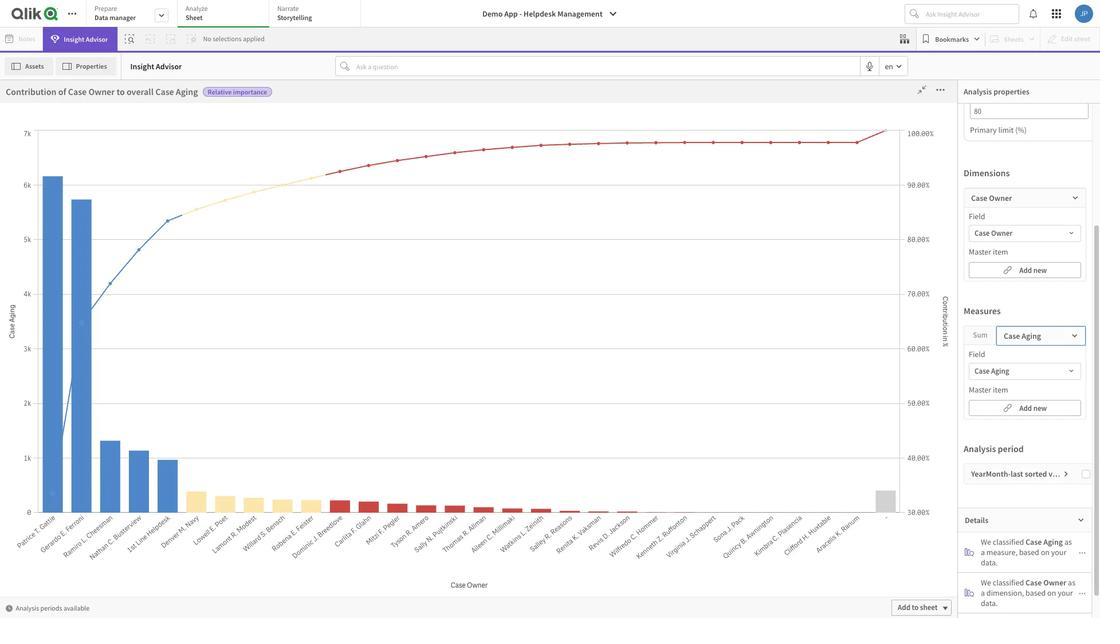 Task type: vqa. For each thing, say whether or not it's contained in the screenshot.
Dimensions
yes



Task type: describe. For each thing, give the bounding box(es) containing it.
resolved
[[38, 481, 76, 493]]

low priority cases 203
[[807, 81, 1009, 172]]

en
[[885, 61, 893, 71]]

open cases vs duration * bubble size represents number of high priority open cases
[[6, 180, 227, 203]]

employee status
[[65, 545, 121, 555]]

priority for 72
[[137, 81, 217, 113]]

case inside menu item
[[65, 293, 81, 303]]

analysis periods available
[[16, 604, 89, 613]]

sheet
[[186, 13, 203, 22]]

on for owner
[[1047, 588, 1056, 599]]

case_date_key button
[[59, 431, 142, 441]]

we for measure,
[[981, 537, 991, 548]]

open/closed
[[86, 476, 129, 487]]

press space to open search dialog box for [case is closed] column. element
[[738, 219, 758, 243]]

open
[[185, 192, 204, 203]]

1 horizontal spatial advisor
[[156, 61, 182, 71]]

case owner group button
[[59, 339, 142, 349]]

1 horizontal spatial is
[[526, 176, 533, 187]]

of inside open cases vs duration * bubble size represents number of high priority open cases
[[128, 192, 136, 203]]

18364.641273148
[[863, 246, 928, 256]]

analyze sheet
[[186, 4, 208, 22]]

sheet for bottommost add to sheet button
[[920, 603, 938, 613]]

date menu item
[[59, 493, 164, 516]]

new for aging
[[1033, 404, 1047, 413]]

employee for employee status
[[65, 545, 98, 555]]

casenumber
[[65, 453, 108, 464]]

contribution for full screen image
[[197, 176, 248, 187]]

date button
[[59, 499, 142, 510]]

available
[[64, 604, 89, 613]]

ranking
[[571, 178, 595, 186]]

analysis for analysis properties
[[964, 87, 992, 97]]

no
[[203, 34, 211, 43]]

1 vertical spatial time
[[126, 481, 147, 493]]

Search assets text field
[[59, 81, 172, 102]]

true for robena e. feister
[[706, 339, 720, 349]]

values
[[1049, 469, 1071, 480]]

cases inside open cases vs duration * bubble size represents number of high priority open cases
[[30, 180, 55, 192]]

auto-analysis
[[182, 93, 235, 104]]

analysis
[[203, 93, 235, 104]]

case created date
[[65, 247, 125, 258]]

closed inside menu item
[[89, 293, 112, 303]]

case owner inside button
[[975, 229, 1013, 238]]

date for employee hire date
[[130, 522, 146, 533]]

1 vertical spatial add to sheet button
[[892, 600, 952, 617]]

last
[[1011, 469, 1023, 480]]

case count
[[65, 224, 103, 235]]

menu containing case aging
[[59, 127, 172, 619]]

priority for 142
[[517, 81, 597, 113]]

on for aging
[[1041, 548, 1050, 558]]

prepare
[[95, 4, 117, 13]]

number of new cases
[[65, 591, 138, 601]]

employee hire date
[[80, 522, 146, 533]]

assets button
[[5, 57, 53, 75]]

insight inside insight advisor dropdown button
[[64, 35, 84, 43]]

is inside menu item
[[82, 293, 88, 303]]

1 vertical spatial insight advisor
[[130, 61, 182, 71]]

overall for full screen image
[[318, 176, 345, 187]]

priority
[[156, 192, 183, 203]]

case owner group
[[65, 339, 127, 349]]

contribution of case owner to overall case aging for exit full screen image
[[6, 86, 198, 97]]

1 horizontal spatial insight
[[130, 61, 154, 71]]

small image for case aging
[[1071, 333, 1078, 340]]

date for case created date
[[110, 247, 125, 258]]

high priority cases 72
[[81, 81, 287, 172]]

rank
[[118, 408, 135, 418]]

mutual
[[314, 460, 335, 468]]

case owner menu item
[[59, 310, 164, 333]]

pack
[[786, 286, 802, 296]]

classified for measure,
[[993, 537, 1024, 548]]

j.
[[779, 286, 785, 296]]

date for case closed date
[[107, 201, 122, 212]]

employee status button
[[59, 545, 142, 555]]

new
[[102, 591, 117, 601]]

robena
[[761, 339, 786, 349]]

1 master items button from the left
[[0, 117, 58, 154]]

1 fields button from the left
[[0, 80, 58, 116]]

prepare data manager
[[95, 4, 136, 22]]

case closed date button
[[59, 201, 142, 212]]

as a dimension, based on your data.
[[981, 578, 1075, 609]]

0 vertical spatial small image
[[1072, 195, 1079, 202]]

closed inside case is closed
[[706, 230, 728, 240]]

as a measure, based on your data.
[[981, 537, 1072, 568]]

items
[[32, 139, 48, 147]]

analysis period
[[964, 443, 1024, 455]]

narrate
[[277, 4, 299, 13]]

case inside button
[[975, 229, 990, 238]]

employee status menu item
[[59, 539, 164, 562]]

demo
[[482, 9, 503, 19]]

Ask Insight Advisor text field
[[924, 5, 1019, 23]]

cases open/closed menu item
[[59, 470, 164, 493]]

sona
[[761, 286, 778, 296]]

feister
[[795, 339, 817, 349]]

case record type button
[[59, 362, 142, 372]]

link image for case owner
[[1003, 263, 1012, 277]]

master inside button
[[12, 139, 31, 147]]

case aging inside grid
[[892, 230, 928, 240]]

tab list inside application
[[86, 0, 365, 29]]

insight advisor button
[[43, 27, 118, 51]]

demo app - helpdesk management button
[[476, 5, 624, 23]]

robena e. feister
[[761, 339, 817, 349]]

case owner group menu item
[[59, 333, 164, 356]]

1 horizontal spatial case is closed
[[706, 221, 730, 240]]

0 vertical spatial add to sheet button
[[864, 414, 924, 430]]

information
[[336, 460, 371, 468]]

values for values
[[702, 176, 728, 187]]

bookmarks
[[935, 35, 969, 43]]

measure,
[[987, 548, 1018, 558]]

add to sheet for topmost add to sheet button
[[870, 417, 910, 426]]

contribution of case owner to overall case aging for full screen image
[[197, 176, 389, 187]]

totals not applicable for this column element
[[758, 243, 858, 259]]

we classified case aging
[[981, 537, 1063, 548]]

0 vertical spatial case owner button
[[969, 226, 1081, 242]]

relative importance for exit full screen image
[[208, 88, 267, 96]]

en button
[[880, 57, 908, 76]]

press space to open search dialog box for [case owner] column. element
[[838, 219, 858, 243]]

sorted
[[1025, 469, 1047, 480]]

limit
[[998, 125, 1014, 135]]

mutual information
[[314, 460, 371, 468]]

cases inside 'menu item'
[[119, 591, 138, 601]]

applied
[[243, 34, 265, 43]]

case timetable rank button
[[59, 408, 142, 418]]

yearmonth-
[[971, 469, 1011, 480]]

smart search image
[[125, 34, 134, 44]]

*
[[6, 192, 10, 203]]

as for as a dimension, based on your data.
[[1068, 578, 1075, 588]]

cancel button
[[906, 89, 948, 108]]

your for we classified case aging
[[1051, 548, 1066, 558]]

count
[[82, 224, 103, 235]]

cases open/closed
[[65, 476, 129, 487]]

open for open & resolved cases over time
[[6, 481, 28, 493]]

open for open cases vs duration * bubble size represents number of high priority open cases
[[6, 180, 28, 192]]

primary limit (%)
[[970, 125, 1027, 135]]

case owner inside grid
[[761, 230, 801, 240]]

helpdesk
[[524, 9, 556, 19]]

totals element
[[703, 243, 758, 259]]

case created date button
[[59, 247, 142, 258]]

employee hire date button
[[59, 522, 151, 533]]

case timetable button
[[59, 385, 142, 395]]

small image for details
[[1078, 517, 1085, 524]]

item for case aging
[[993, 385, 1008, 395]]

cases inside the high priority cases 72
[[222, 81, 287, 113]]

storytelling
[[277, 13, 312, 22]]

add to sheet for bottommost add to sheet button
[[898, 603, 938, 613]]

(%)
[[1015, 125, 1027, 135]]

overall for exit full screen image
[[127, 86, 154, 97]]

relative for exit full screen image
[[208, 88, 232, 96]]

142
[[505, 113, 586, 172]]

auto-
[[182, 93, 203, 104]]

your for we classified case owner
[[1058, 588, 1073, 599]]

by for priority
[[509, 180, 519, 192]]

case count menu item
[[59, 218, 164, 241]]

field for case aging
[[969, 350, 985, 360]]

status
[[100, 545, 121, 555]]

case record type
[[65, 362, 124, 372]]

properties
[[76, 62, 107, 70]]

hire
[[115, 522, 128, 533]]

cancel
[[916, 93, 939, 104]]

relative importance for full screen image
[[312, 178, 371, 186]]



Task type: locate. For each thing, give the bounding box(es) containing it.
as inside "as a dimension, based on your data."
[[1068, 578, 1075, 588]]

grid
[[703, 219, 934, 457]]

aging inside grid
[[909, 230, 928, 240]]

as for as a measure, based on your data.
[[1064, 537, 1072, 548]]

classified for dimension,
[[993, 578, 1024, 588]]

based right 'measure,'
[[1019, 548, 1039, 558]]

is left press space to open search dialog box for [case is closed] column. element
[[723, 221, 730, 231]]

data.
[[981, 558, 998, 568], [981, 599, 998, 609]]

insight advisor down smart search image on the top left of the page
[[130, 61, 182, 71]]

of
[[58, 86, 66, 97], [250, 176, 258, 187], [128, 192, 136, 203], [94, 591, 100, 601]]

analyze
[[186, 4, 208, 13]]

0 vertical spatial link image
[[1003, 263, 1012, 277]]

high
[[81, 81, 132, 113]]

a right analyze icon
[[981, 548, 985, 558]]

Ask a question text field
[[354, 57, 860, 75]]

0 vertical spatial your
[[1051, 548, 1066, 558]]

analysis
[[964, 87, 992, 97], [964, 443, 996, 455], [16, 604, 39, 613]]

case aging down sum button
[[975, 367, 1009, 376]]

case owner inside menu item
[[65, 316, 105, 326]]

insight up properties button
[[64, 35, 84, 43]]

primary
[[970, 125, 997, 135]]

case timetable rank menu item
[[59, 402, 164, 425]]

1 vertical spatial as
[[1068, 578, 1075, 588]]

timetable for case timetable
[[82, 385, 116, 395]]

based inside "as a dimension, based on your data."
[[1026, 588, 1046, 599]]

field down dimensions
[[969, 211, 985, 222]]

timetable down case timetable button
[[82, 408, 116, 418]]

importance for full screen image
[[337, 178, 371, 186]]

advisor up auto-
[[156, 61, 182, 71]]

case record type menu item
[[59, 356, 164, 379]]

duration inside menu item
[[82, 270, 112, 280]]

on inside "as a dimension, based on your data."
[[1047, 588, 1056, 599]]

case aging up represents
[[65, 178, 101, 189]]

small image for as a dimension, based on your data.
[[1079, 591, 1086, 598]]

analyze image
[[965, 589, 974, 598]]

time down case created date "menu item"
[[113, 270, 130, 280]]

duration inside open cases vs duration * bubble size represents number of high priority open cases
[[67, 180, 104, 192]]

importance
[[233, 88, 267, 96], [337, 178, 371, 186]]

record
[[82, 362, 106, 372]]

on inside as a measure, based on your data.
[[1041, 548, 1050, 558]]

0 vertical spatial insight advisor
[[64, 35, 108, 43]]

true for sona j. pack
[[706, 286, 720, 296]]

2 new from the top
[[1033, 404, 1047, 413]]

case created date menu item
[[59, 241, 164, 264]]

case is closed button
[[59, 293, 142, 303]]

application
[[0, 0, 1100, 619]]

1 vertical spatial case aging button
[[969, 364, 1081, 380]]

cases inside low priority cases 203
[[943, 81, 1009, 113]]

case inside case is closed
[[706, 221, 722, 231]]

contribution for exit full screen image
[[6, 86, 56, 97]]

closed inside menu item
[[82, 201, 105, 212]]

case inside menu item
[[65, 224, 81, 235]]

importance left full screen image
[[337, 178, 371, 186]]

2 vertical spatial master
[[969, 385, 991, 395]]

relative for full screen image
[[312, 178, 336, 186]]

0 horizontal spatial values
[[702, 176, 728, 187]]

case aging right sum button
[[1004, 331, 1041, 341]]

a for we classified case owner
[[981, 588, 985, 599]]

high
[[138, 192, 154, 203]]

a for we classified case aging
[[981, 548, 985, 558]]

analysis properties
[[964, 87, 1030, 97]]

2 item from the top
[[993, 385, 1008, 395]]

1 vertical spatial true
[[706, 339, 720, 349]]

0 horizontal spatial contribution
[[6, 86, 56, 97]]

a right analyze image
[[981, 588, 985, 599]]

case_date_key menu item
[[59, 425, 164, 447]]

0 horizontal spatial case is closed
[[65, 293, 112, 303]]

case aging menu item
[[59, 172, 164, 195]]

1 vertical spatial on
[[1047, 588, 1056, 599]]

selections tool image
[[900, 34, 909, 44]]

sona j. pack
[[761, 286, 802, 296]]

case is closed inside menu item
[[65, 293, 112, 303]]

1 vertical spatial type
[[107, 362, 124, 372]]

2 data. from the top
[[981, 599, 998, 609]]

1 vertical spatial importance
[[337, 178, 371, 186]]

1 horizontal spatial relative importance
[[312, 178, 371, 186]]

based for case owner
[[1026, 588, 1046, 599]]

1 vertical spatial employee
[[65, 545, 98, 555]]

timetable for case timetable rank
[[82, 408, 116, 418]]

0 vertical spatial time
[[113, 270, 130, 280]]

values left values (table)
[[702, 176, 728, 187]]

0 vertical spatial employee
[[80, 522, 113, 533]]

0 vertical spatial master item
[[969, 247, 1008, 257]]

aging inside case aging menu item
[[82, 178, 101, 189]]

arrow down image for case aging
[[1066, 365, 1077, 379]]

0 vertical spatial master
[[12, 139, 31, 147]]

e.
[[787, 339, 793, 349]]

case is closed down case duration time
[[65, 293, 112, 303]]

1 vertical spatial case is closed
[[65, 293, 112, 303]]

grid containing case is closed
[[703, 219, 934, 457]]

1 vertical spatial analysis
[[964, 443, 996, 455]]

master for case owner
[[969, 247, 991, 257]]

contribution up cases
[[197, 176, 248, 187]]

0 vertical spatial is
[[526, 176, 533, 187]]

1 horizontal spatial importance
[[337, 178, 371, 186]]

analyze image
[[965, 548, 974, 557]]

small image
[[1071, 333, 1078, 340], [1063, 471, 1070, 478], [1078, 517, 1085, 524], [6, 605, 13, 612]]

narrate storytelling
[[277, 4, 312, 22]]

number of new cases menu item
[[59, 585, 164, 608]]

arrow down image
[[1066, 227, 1077, 241], [1066, 365, 1077, 379]]

medium priority cases 142
[[424, 81, 667, 172]]

2 true from the top
[[706, 339, 720, 349]]

analysis up 'yearmonth-'
[[964, 443, 996, 455]]

case duration time menu item
[[59, 264, 164, 287]]

timetable inside case timetable rank menu item
[[82, 408, 116, 418]]

1 horizontal spatial case owner button
[[969, 226, 1081, 242]]

add new button
[[969, 262, 1081, 278], [969, 400, 1081, 417]]

relative importance
[[208, 88, 267, 96], [312, 178, 371, 186]]

2 add new from the top
[[1019, 404, 1047, 413]]

small image for yearmonth-last sorted values
[[1063, 471, 1070, 478]]

insight
[[64, 35, 84, 43], [130, 61, 154, 71]]

0 horizontal spatial case owner button
[[59, 316, 142, 326]]

sum
[[973, 331, 988, 340]]

time right over
[[126, 481, 147, 493]]

1 vertical spatial insight
[[130, 61, 154, 71]]

2 link image from the top
[[1003, 401, 1012, 415]]

1 arrow down image from the top
[[1066, 227, 1077, 241]]

1 horizontal spatial by
[[509, 180, 519, 192]]

type right record
[[107, 362, 124, 372]]

master item
[[969, 247, 1008, 257], [969, 385, 1008, 395]]

management
[[558, 9, 603, 19]]

importance for exit full screen image
[[233, 88, 267, 96]]

1 vertical spatial contribution of case owner to overall case aging
[[197, 176, 389, 187]]

0 vertical spatial on
[[1041, 548, 1050, 558]]

1 vertical spatial add to sheet
[[898, 603, 938, 613]]

relative importance left full screen image
[[312, 178, 371, 186]]

case is closed up totals element
[[706, 221, 730, 240]]

1 vertical spatial is
[[723, 221, 730, 231]]

properties
[[994, 87, 1030, 97]]

0 vertical spatial arrow down image
[[1066, 227, 1077, 241]]

1 vertical spatial advisor
[[156, 61, 182, 71]]

0 horizontal spatial insight
[[64, 35, 84, 43]]

0 vertical spatial data.
[[981, 558, 998, 568]]

menu
[[59, 127, 172, 619]]

analysis left periods
[[16, 604, 39, 613]]

your inside as a measure, based on your data.
[[1051, 548, 1066, 558]]

on up we classified case owner
[[1041, 548, 1050, 558]]

field
[[969, 211, 985, 222], [969, 350, 985, 360]]

employee hire date menu item
[[59, 516, 164, 539]]

case timetable menu item
[[59, 379, 164, 402]]

1 vertical spatial more image
[[398, 174, 417, 186]]

sum button
[[964, 327, 996, 345]]

case closed date menu item
[[59, 195, 164, 218]]

2 a from the top
[[981, 588, 985, 599]]

203
[[867, 113, 948, 172]]

2 horizontal spatial is
[[723, 221, 730, 231]]

we down details
[[981, 537, 991, 548]]

owner inside grid
[[778, 230, 801, 240]]

date inside "menu item"
[[110, 247, 125, 258]]

0 horizontal spatial importance
[[233, 88, 267, 96]]

0 vertical spatial importance
[[233, 88, 267, 96]]

on right dimension, at the right bottom of page
[[1047, 588, 1056, 599]]

0 vertical spatial classified
[[993, 537, 1024, 548]]

0 vertical spatial case is closed
[[706, 221, 730, 240]]

group
[[106, 339, 127, 349]]

1 horizontal spatial overall
[[318, 176, 345, 187]]

master item for case owner
[[969, 247, 1008, 257]]

case is closed
[[706, 221, 730, 240], [65, 293, 112, 303]]

new for owner
[[1033, 266, 1047, 275]]

size
[[39, 192, 54, 203]]

link image for case aging
[[1003, 401, 1012, 415]]

selections
[[213, 34, 242, 43]]

full screen image
[[380, 174, 398, 186]]

dimensions
[[964, 167, 1010, 179]]

2 we from the top
[[981, 578, 991, 588]]

add new for case owner
[[1019, 266, 1047, 275]]

1 vertical spatial arrow down image
[[1066, 365, 1077, 379]]

employee left status
[[65, 545, 98, 555]]

medium
[[424, 81, 512, 113]]

application containing 72
[[0, 0, 1100, 619]]

add new button for aging
[[969, 400, 1081, 417]]

more image for full screen image
[[398, 174, 417, 186]]

1 vertical spatial we
[[981, 578, 991, 588]]

sheet
[[893, 417, 910, 426], [920, 603, 938, 613]]

1 vertical spatial a
[[981, 588, 985, 599]]

priority
[[137, 81, 217, 113], [517, 81, 597, 113], [858, 81, 939, 113], [520, 180, 552, 192]]

1 classified from the top
[[993, 537, 1024, 548]]

2 field from the top
[[969, 350, 985, 360]]

1 master item from the top
[[969, 247, 1008, 257]]

1 add new button from the top
[[969, 262, 1081, 278]]

your
[[1051, 548, 1066, 558], [1058, 588, 1073, 599]]

advisor down data
[[86, 35, 108, 43]]

0 vertical spatial as
[[1064, 537, 1072, 548]]

open & resolved cases over time
[[6, 481, 147, 493]]

values for values (table)
[[738, 178, 757, 186]]

insight advisor inside dropdown button
[[64, 35, 108, 43]]

insight advisor
[[64, 35, 108, 43], [130, 61, 182, 71]]

0 vertical spatial add to sheet
[[870, 417, 910, 426]]

0 vertical spatial insight
[[64, 35, 84, 43]]

advisor inside dropdown button
[[86, 35, 108, 43]]

data. for measure,
[[981, 558, 998, 568]]

0 vertical spatial relative importance
[[208, 88, 267, 96]]

2 master item from the top
[[969, 385, 1008, 395]]

2 add new button from the top
[[969, 400, 1081, 417]]

a
[[981, 548, 985, 558], [981, 588, 985, 599]]

we for dimension,
[[981, 578, 991, 588]]

data. for dimension,
[[981, 599, 998, 609]]

2 arrow down image from the top
[[1066, 365, 1077, 379]]

as right we classified case aging on the right of page
[[1064, 537, 1072, 548]]

1 horizontal spatial type
[[554, 180, 573, 192]]

analysis for analysis period
[[964, 443, 996, 455]]

analysis left the properties
[[964, 87, 992, 97]]

1 horizontal spatial relative
[[312, 178, 336, 186]]

1 add new from the top
[[1019, 266, 1047, 275]]

your up we classified case owner
[[1051, 548, 1066, 558]]

relative importance right auto-
[[208, 88, 267, 96]]

0 vertical spatial contribution
[[6, 86, 56, 97]]

small image for as a measure, based on your data.
[[1079, 550, 1086, 557]]

timetable
[[82, 385, 116, 395], [82, 408, 116, 418]]

cases
[[222, 81, 287, 113], [602, 81, 667, 113], [943, 81, 1009, 113], [30, 180, 55, 192], [482, 180, 507, 192], [65, 476, 84, 487], [78, 481, 102, 493], [119, 591, 138, 601]]

0 vertical spatial advisor
[[86, 35, 108, 43]]

tab list
[[86, 0, 365, 29]]

data. up dimension, at the right bottom of page
[[981, 558, 998, 568]]

time inside menu item
[[113, 270, 130, 280]]

duration
[[67, 180, 104, 192], [82, 270, 112, 280]]

&
[[30, 481, 36, 493]]

low
[[807, 81, 853, 113]]

tab list containing prepare
[[86, 0, 365, 29]]

1 vertical spatial small image
[[1079, 550, 1086, 557]]

0 horizontal spatial more image
[[398, 174, 417, 186]]

details
[[965, 516, 988, 526]]

priority for 203
[[858, 81, 939, 113]]

0 vertical spatial analysis
[[964, 87, 992, 97]]

we down 'measure,'
[[981, 578, 991, 588]]

1 horizontal spatial more image
[[931, 84, 950, 96]]

0 horizontal spatial overall
[[127, 86, 154, 97]]

1 link image from the top
[[1003, 263, 1012, 277]]

2 timetable from the top
[[82, 408, 116, 418]]

case timetable
[[65, 385, 116, 395]]

exit full screen image
[[913, 84, 931, 96]]

1 vertical spatial sheet
[[920, 603, 938, 613]]

link image
[[1003, 263, 1012, 277], [1003, 401, 1012, 415]]

priority inside medium priority cases 142
[[517, 81, 597, 113]]

data. inside as a measure, based on your data.
[[981, 558, 998, 568]]

app
[[504, 9, 518, 19]]

1 vertical spatial classified
[[993, 578, 1024, 588]]

0 vertical spatial timetable
[[82, 385, 116, 395]]

1 true from the top
[[706, 286, 720, 296]]

add new
[[1019, 266, 1047, 275], [1019, 404, 1047, 413]]

priority inside the high priority cases 72
[[137, 81, 217, 113]]

master
[[12, 139, 31, 147], [969, 247, 991, 257], [969, 385, 991, 395]]

duration up case closed date
[[67, 180, 104, 192]]

1 vertical spatial based
[[1026, 588, 1046, 599]]

case closed date
[[65, 201, 122, 212]]

insight advisor down data
[[64, 35, 108, 43]]

case owner button inside case owner menu item
[[59, 316, 142, 326]]

1 vertical spatial link image
[[1003, 401, 1012, 415]]

1 vertical spatial add new
[[1019, 404, 1047, 413]]

case aging up 18364.641273148
[[892, 230, 928, 240]]

assets
[[25, 62, 44, 70]]

0 horizontal spatial relative
[[208, 88, 232, 96]]

1 vertical spatial case owner button
[[59, 316, 142, 326]]

0 vertical spatial contribution of case owner to overall case aging
[[6, 86, 198, 97]]

is down case duration time
[[82, 293, 88, 303]]

case is closed menu item
[[59, 287, 164, 310]]

relative
[[208, 88, 232, 96], [312, 178, 336, 186]]

0 horizontal spatial advisor
[[86, 35, 108, 43]]

james peterson image
[[1075, 5, 1093, 23]]

priority inside low priority cases 203
[[858, 81, 939, 113]]

periods
[[40, 604, 62, 613]]

cases inside medium priority cases 142
[[602, 81, 667, 113]]

open cases by priority type
[[458, 180, 573, 192]]

your down as a measure, based on your data.
[[1058, 588, 1073, 599]]

values (table)
[[738, 178, 778, 186]]

bubble
[[12, 192, 38, 203]]

1 horizontal spatial contribution
[[197, 176, 248, 187]]

2 vertical spatial analysis
[[16, 604, 39, 613]]

master item for case aging
[[969, 385, 1008, 395]]

arrow down image for case owner
[[1066, 227, 1077, 241]]

small image
[[1072, 195, 1079, 202], [1079, 550, 1086, 557], [1079, 591, 1086, 598]]

casenumber menu item
[[59, 447, 164, 470]]

a inside as a measure, based on your data.
[[981, 548, 985, 558]]

measures
[[964, 305, 1001, 317]]

0 vertical spatial a
[[981, 548, 985, 558]]

represents
[[55, 192, 95, 203]]

employee up the 'employee status'
[[80, 522, 113, 533]]

1 vertical spatial data.
[[981, 599, 998, 609]]

as right we classified case owner
[[1068, 578, 1075, 588]]

0 vertical spatial true
[[706, 286, 720, 296]]

by for case
[[494, 176, 504, 187]]

(table)
[[758, 178, 778, 186]]

0 vertical spatial add new button
[[969, 262, 1081, 278]]

0 vertical spatial add new
[[1019, 266, 1047, 275]]

based inside as a measure, based on your data.
[[1019, 548, 1039, 558]]

overall
[[127, 86, 154, 97], [318, 176, 345, 187]]

timetable up case timetable rank
[[82, 385, 116, 395]]

more image for exit full screen image
[[931, 84, 950, 96]]

2 master items button from the left
[[1, 117, 58, 154]]

master for case aging
[[969, 385, 991, 395]]

add new button for owner
[[969, 262, 1081, 278]]

is down 142
[[526, 176, 533, 187]]

1 horizontal spatial values
[[738, 178, 757, 186]]

open for open cases by priority type
[[458, 180, 480, 192]]

as
[[1064, 537, 1072, 548], [1068, 578, 1075, 588]]

contribution up fields
[[6, 86, 56, 97]]

1 horizontal spatial insight advisor
[[130, 61, 182, 71]]

1 timetable from the top
[[82, 385, 116, 395]]

1 field from the top
[[969, 211, 985, 222]]

type inside 'case record type' "menu item"
[[107, 362, 124, 372]]

sheet for topmost add to sheet button
[[893, 417, 910, 426]]

employee for employee hire date
[[80, 522, 113, 533]]

1 a from the top
[[981, 548, 985, 558]]

data. down we classified case owner
[[981, 599, 998, 609]]

yearmonth-last sorted values
[[971, 469, 1071, 480]]

0 vertical spatial item
[[993, 247, 1008, 257]]

1 data. from the top
[[981, 558, 998, 568]]

case aging button
[[59, 178, 142, 189], [969, 364, 1081, 380]]

1 vertical spatial new
[[1033, 404, 1047, 413]]

1 vertical spatial relative importance
[[312, 178, 371, 186]]

0 vertical spatial relative
[[208, 88, 232, 96]]

no selections applied
[[203, 34, 265, 43]]

0 vertical spatial new
[[1033, 266, 1047, 275]]

0 vertical spatial sheet
[[893, 417, 910, 426]]

by
[[494, 176, 504, 187], [509, 180, 519, 192]]

1 we from the top
[[981, 537, 991, 548]]

add to sheet button
[[864, 414, 924, 430], [892, 600, 952, 617]]

manager
[[110, 13, 136, 22]]

-
[[519, 9, 522, 19]]

period
[[998, 443, 1024, 455]]

cases
[[206, 192, 227, 203]]

owner inside button
[[991, 229, 1013, 238]]

is inside case is closed
[[723, 221, 730, 231]]

1 vertical spatial add new button
[[969, 400, 1081, 417]]

2 classified from the top
[[993, 578, 1024, 588]]

1 new from the top
[[1033, 266, 1047, 275]]

1 vertical spatial master item
[[969, 385, 1008, 395]]

0 vertical spatial more image
[[931, 84, 950, 96]]

None number field
[[970, 103, 1089, 119]]

as inside as a measure, based on your data.
[[1064, 537, 1072, 548]]

2 vertical spatial small image
[[1079, 591, 1086, 598]]

case timetable rank
[[65, 408, 135, 418]]

cases inside menu item
[[65, 476, 84, 487]]

type down 142
[[554, 180, 573, 192]]

a inside "as a dimension, based on your data."
[[981, 588, 985, 599]]

importance down the applied
[[233, 88, 267, 96]]

analysis for analysis periods available
[[16, 604, 39, 613]]

0 horizontal spatial sheet
[[893, 417, 910, 426]]

timetable inside the case timetable menu item
[[82, 385, 116, 395]]

of inside 'menu item'
[[94, 591, 100, 601]]

data. inside "as a dimension, based on your data."
[[981, 599, 998, 609]]

case aging inside menu item
[[65, 178, 101, 189]]

0 horizontal spatial is
[[82, 293, 88, 303]]

open inside open cases vs duration * bubble size represents number of high priority open cases
[[6, 180, 28, 192]]

based for case aging
[[1019, 548, 1039, 558]]

field down sum button
[[969, 350, 985, 360]]

0 vertical spatial type
[[554, 180, 573, 192]]

based right dimension, at the right bottom of page
[[1026, 588, 1046, 599]]

more image
[[931, 84, 950, 96], [398, 174, 417, 186]]

contribution
[[6, 86, 56, 97], [197, 176, 248, 187]]

your inside "as a dimension, based on your data."
[[1058, 588, 1073, 599]]

1 horizontal spatial case aging button
[[969, 364, 1081, 380]]

casenumber button
[[59, 453, 142, 464]]

add new for case aging
[[1019, 404, 1047, 413]]

case aging button inside menu item
[[59, 178, 142, 189]]

0 horizontal spatial relative importance
[[208, 88, 267, 96]]

values left the (table) on the top right of page
[[738, 178, 757, 186]]

date
[[107, 201, 122, 212], [110, 247, 125, 258], [80, 499, 95, 510], [130, 522, 146, 533]]

item for case owner
[[993, 247, 1008, 257]]

0 horizontal spatial type
[[107, 362, 124, 372]]

1 horizontal spatial sheet
[[920, 603, 938, 613]]

1 item from the top
[[993, 247, 1008, 257]]

insight down smart search image on the top left of the page
[[130, 61, 154, 71]]

1 vertical spatial master
[[969, 247, 991, 257]]

2 fields button from the left
[[1, 80, 58, 116]]

duration down the created
[[82, 270, 112, 280]]

0 vertical spatial field
[[969, 211, 985, 222]]

case owner button
[[969, 226, 1081, 242], [59, 316, 142, 326]]

case aging by case is closed
[[450, 176, 561, 187]]

72
[[157, 113, 211, 172]]

field for case owner
[[969, 211, 985, 222]]



